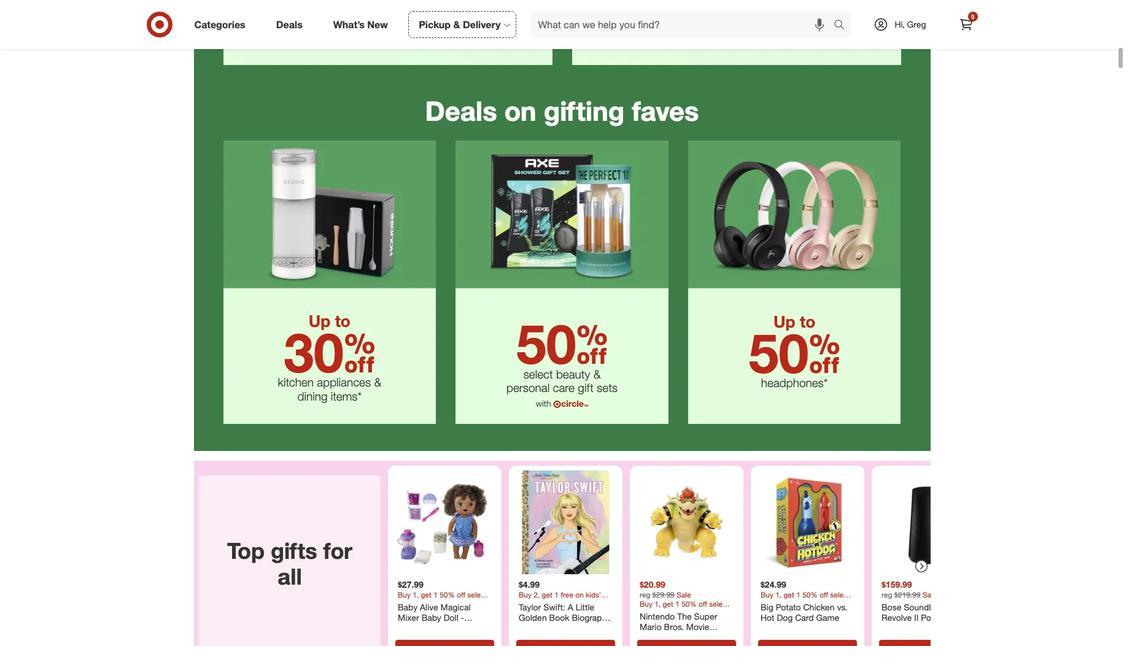 Task type: vqa. For each thing, say whether or not it's contained in the screenshot.
Deals
yes



Task type: describe. For each thing, give the bounding box(es) containing it.
kids' & toddler sleepwear* link
[[562, 0, 911, 73]]

chicken
[[803, 602, 835, 612]]

breathing
[[640, 643, 677, 647]]

what's new link
[[323, 11, 404, 38]]

nintendo
[[640, 611, 675, 622]]

search
[[828, 19, 858, 32]]

up to for 30
[[309, 311, 351, 331]]

appliances
[[317, 375, 371, 390]]

$29.99
[[652, 590, 674, 600]]

gifts
[[270, 538, 317, 564]]

up for 30
[[309, 311, 331, 331]]

hot
[[761, 613, 774, 623]]

kids' books*
[[353, 29, 423, 46]]

sale for $159.99
[[923, 590, 937, 600]]

personal
[[507, 381, 550, 395]]

search button
[[828, 11, 858, 41]]

new
[[367, 18, 388, 30]]

sets
[[597, 381, 618, 395]]

1 horizontal spatial baby
[[421, 613, 441, 623]]

for
[[323, 538, 352, 564]]

book
[[549, 613, 569, 623]]

golden
[[519, 613, 547, 623]]

deals for deals on gifting faves
[[425, 95, 497, 127]]

baby alive magical mixer baby doll - blueberry blast
[[398, 602, 470, 634]]

black
[[882, 634, 903, 645]]

wendy
[[536, 624, 562, 634]]

◎
[[554, 400, 561, 409]]

kids' books* link
[[213, 0, 562, 73]]

nintendo the super mario bros. movie bowser figure with fire breathing effect image
[[635, 471, 738, 575]]

$4.99
[[519, 580, 540, 590]]

faves
[[632, 95, 699, 127]]

up for 50
[[774, 312, 796, 331]]

a
[[568, 602, 573, 612]]

sleepwear*
[[748, 28, 811, 45]]

what's
[[333, 18, 365, 30]]

$27.99
[[398, 580, 423, 590]]

kids' & toddler sleepwear*
[[662, 28, 811, 45]]

$159.99
[[882, 580, 912, 590]]

ii
[[914, 613, 919, 623]]

top
[[227, 538, 264, 564]]

0 vertical spatial with
[[536, 399, 551, 409]]

greg
[[907, 19, 926, 29]]

doll
[[443, 613, 458, 623]]

circle
[[561, 399, 584, 409]]

on
[[505, 95, 536, 127]]

revolve
[[882, 613, 912, 623]]

bose
[[882, 602, 901, 612]]

9
[[971, 13, 975, 20]]

books*
[[382, 29, 423, 46]]

0 horizontal spatial 50 
[[516, 311, 608, 377]]

dining
[[298, 389, 328, 404]]

delivery
[[463, 18, 501, 30]]

kitchen
[[278, 375, 314, 390]]

categories
[[194, 18, 245, 30]]

big potato chicken vs. hot dog card game
[[761, 602, 848, 623]]

with ◎ circle tm
[[536, 399, 588, 409]]

bluetooth
[[882, 624, 919, 634]]

(hardcover)
[[519, 634, 563, 645]]

kitchen appliances & dining items*
[[278, 375, 381, 404]]

with inside nintendo the super mario bros. movie bowser figure with fire breathing effect
[[697, 633, 713, 643]]

- inside taylor swift: a little golden book biography - by  wendy loggia (hardcover)
[[519, 624, 522, 634]]

pickup
[[419, 18, 451, 30]]

kids' for kids' & toddler sleepwear*
[[662, 28, 688, 45]]

tm
[[584, 404, 588, 408]]

& inside "kitchen appliances & dining items*"
[[374, 375, 381, 390]]

potato
[[776, 602, 801, 612]]

toddler
[[703, 28, 744, 45]]

$20.99
[[640, 580, 665, 590]]

mario
[[640, 622, 662, 632]]

select beauty & personal care gift sets
[[507, 367, 618, 395]]

movie
[[686, 622, 709, 632]]

headphones*
[[761, 376, 828, 390]]

speaker
[[921, 624, 953, 634]]

super
[[694, 611, 717, 622]]

card
[[795, 613, 814, 623]]

reg for $159.99
[[882, 590, 892, 600]]

nintendo the super mario bros. movie bowser figure with fire breathing effect
[[640, 611, 730, 647]]

9 link
[[953, 11, 980, 38]]

top gifts for all
[[227, 538, 352, 590]]

big
[[761, 602, 773, 612]]

& left toddler
[[691, 28, 700, 45]]

what's new
[[333, 18, 388, 30]]

care
[[553, 381, 575, 395]]

kids' for kids' books*
[[353, 29, 378, 46]]



Task type: locate. For each thing, give the bounding box(es) containing it.
0 horizontal spatial up to
[[309, 311, 351, 331]]

2 horizontal spatial 
[[809, 320, 841, 386]]

2 reg from the left
[[882, 590, 892, 600]]

pickup & delivery
[[419, 18, 501, 30]]

1 horizontal spatial -
[[519, 624, 522, 634]]

-
[[461, 613, 464, 623], [519, 624, 522, 634], [956, 624, 959, 634]]

bowser
[[640, 633, 669, 643]]

baby
[[398, 602, 417, 612], [421, 613, 441, 623]]

effect
[[679, 643, 701, 647]]

& right pickup
[[454, 18, 460, 30]]

& right appliances
[[374, 375, 381, 390]]

1 horizontal spatial with
[[697, 633, 713, 643]]

baby down alive
[[421, 613, 441, 623]]

items*
[[331, 389, 362, 404]]

reg
[[640, 590, 650, 600], [882, 590, 892, 600]]

&
[[454, 18, 460, 30], [691, 28, 700, 45], [594, 367, 601, 381], [374, 375, 381, 390]]

- inside the baby alive magical mixer baby doll - blueberry blast
[[461, 613, 464, 623]]

& right beauty
[[594, 367, 601, 381]]

fire
[[716, 633, 730, 643]]

0 horizontal spatial up
[[309, 311, 331, 331]]

1 sale from the left
[[677, 590, 691, 600]]

deals link
[[266, 11, 318, 38]]

2 sale from the left
[[923, 590, 937, 600]]

1 vertical spatial with
[[697, 633, 713, 643]]

sale inside $20.99 reg $29.99 sale
[[677, 590, 691, 600]]

hi, greg
[[895, 19, 926, 29]]

0 horizontal spatial reg
[[640, 590, 650, 600]]

deals on gifting faves
[[425, 95, 699, 127]]

deals left on
[[425, 95, 497, 127]]

- inside $159.99 reg $219.99 sale bose soundlink revolve ii portable bluetooth speaker - black
[[956, 624, 959, 634]]

dog
[[777, 613, 793, 623]]

$219.99
[[894, 590, 921, 600]]

blast
[[438, 624, 457, 634]]

1 horizontal spatial reg
[[882, 590, 892, 600]]

1 horizontal spatial kids'
[[662, 28, 688, 45]]

$159.99 reg $219.99 sale bose soundlink revolve ii portable bluetooth speaker - black
[[882, 580, 959, 645]]

1 horizontal spatial up
[[774, 312, 796, 331]]

to for 50
[[800, 312, 816, 331]]

0 horizontal spatial sale
[[677, 590, 691, 600]]

baby alive magical mixer baby doll - blueberry blast image
[[393, 471, 497, 575]]

1 horizontal spatial 50 
[[749, 320, 841, 386]]

soundlink
[[904, 602, 945, 612]]

pickup & delivery link
[[408, 11, 516, 38]]

sale up the soundlink
[[923, 590, 937, 600]]

with left ◎
[[536, 399, 551, 409]]

deals left what's on the top of the page
[[276, 18, 303, 30]]

sale
[[677, 590, 691, 600], [923, 590, 937, 600]]

reg up bose
[[882, 590, 892, 600]]

little
[[575, 602, 594, 612]]

reg inside $20.99 reg $29.99 sale
[[640, 590, 650, 600]]

taylor swift: a little golden book biography - by  wendy loggia (hardcover)
[[519, 602, 611, 645]]

with down movie
[[697, 633, 713, 643]]

& inside select beauty & personal care gift sets
[[594, 367, 601, 381]]

1 horizontal spatial 50
[[749, 320, 809, 386]]

2 horizontal spatial -
[[956, 624, 959, 634]]

gift
[[578, 381, 594, 395]]

big potato chicken vs. hot dog card game image
[[756, 471, 859, 575]]

vs.
[[837, 602, 848, 612]]

1 horizontal spatial up to
[[774, 312, 816, 331]]

game
[[816, 613, 839, 623]]

1 horizontal spatial deals
[[425, 95, 497, 127]]

reg inside $159.99 reg $219.99 sale bose soundlink revolve ii portable bluetooth speaker - black
[[882, 590, 892, 600]]

0 horizontal spatial 
[[344, 320, 376, 385]]

0 horizontal spatial kids'
[[353, 29, 378, 46]]

What can we help you find? suggestions appear below search field
[[531, 11, 837, 38]]

all
[[277, 563, 302, 590]]

$20.99 reg $29.99 sale
[[640, 580, 691, 600]]

30
[[284, 320, 344, 385]]

0 horizontal spatial 50
[[516, 311, 576, 377]]

up to for 50
[[774, 312, 816, 331]]

 for kitchen appliances &
[[344, 320, 376, 385]]

0 horizontal spatial to
[[335, 311, 351, 331]]

deals
[[276, 18, 303, 30], [425, 95, 497, 127]]

to
[[335, 311, 351, 331], [800, 312, 816, 331]]

0 vertical spatial deals
[[276, 18, 303, 30]]

magical
[[440, 602, 470, 612]]

alive
[[420, 602, 438, 612]]

sale right $29.99
[[677, 590, 691, 600]]

loggia
[[565, 624, 591, 634]]

- right speaker
[[956, 624, 959, 634]]

figure
[[671, 633, 695, 643]]

reg down $20.99
[[640, 590, 650, 600]]

0 horizontal spatial deals
[[276, 18, 303, 30]]

- right doll
[[461, 613, 464, 623]]

0 horizontal spatial with
[[536, 399, 551, 409]]

taylor swift: a little golden book biography - by  wendy loggia (hardcover) image
[[514, 471, 617, 575]]

reg for $20.99
[[640, 590, 650, 600]]

 for headphones*
[[809, 320, 841, 386]]

select
[[524, 367, 553, 381]]

1 horizontal spatial 
[[576, 311, 608, 377]]

swift:
[[543, 602, 565, 612]]

0 horizontal spatial -
[[461, 613, 464, 623]]

beauty
[[556, 367, 590, 381]]

blueberry
[[398, 624, 435, 634]]

deals for deals
[[276, 18, 303, 30]]

1 horizontal spatial to
[[800, 312, 816, 331]]

kids'
[[662, 28, 688, 45], [353, 29, 378, 46]]

mixer
[[398, 613, 419, 623]]

0 horizontal spatial baby
[[398, 602, 417, 612]]

portable
[[921, 613, 954, 623]]

1 reg from the left
[[640, 590, 650, 600]]

taylor
[[519, 602, 541, 612]]

categories link
[[184, 11, 261, 38]]

sale for $20.99
[[677, 590, 691, 600]]

- left by
[[519, 624, 522, 634]]

baby up mixer
[[398, 602, 417, 612]]

up
[[309, 311, 331, 331], [774, 312, 796, 331]]

to for 30
[[335, 311, 351, 331]]

gifting
[[544, 95, 625, 127]]

50 
[[516, 311, 608, 377], [749, 320, 841, 386]]

up to
[[309, 311, 351, 331], [774, 312, 816, 331]]

1 horizontal spatial sale
[[923, 590, 937, 600]]

by
[[524, 624, 534, 634]]

hi,
[[895, 19, 905, 29]]

the
[[677, 611, 692, 622]]

bros.
[[664, 622, 684, 632]]

biography
[[572, 613, 611, 623]]

bose soundlink revolve ii portable bluetooth speaker - black image
[[877, 471, 980, 575]]

carousel region
[[194, 461, 985, 647]]

30 
[[284, 320, 376, 385]]

sale inside $159.99 reg $219.99 sale bose soundlink revolve ii portable bluetooth speaker - black
[[923, 590, 937, 600]]

1 vertical spatial deals
[[425, 95, 497, 127]]



